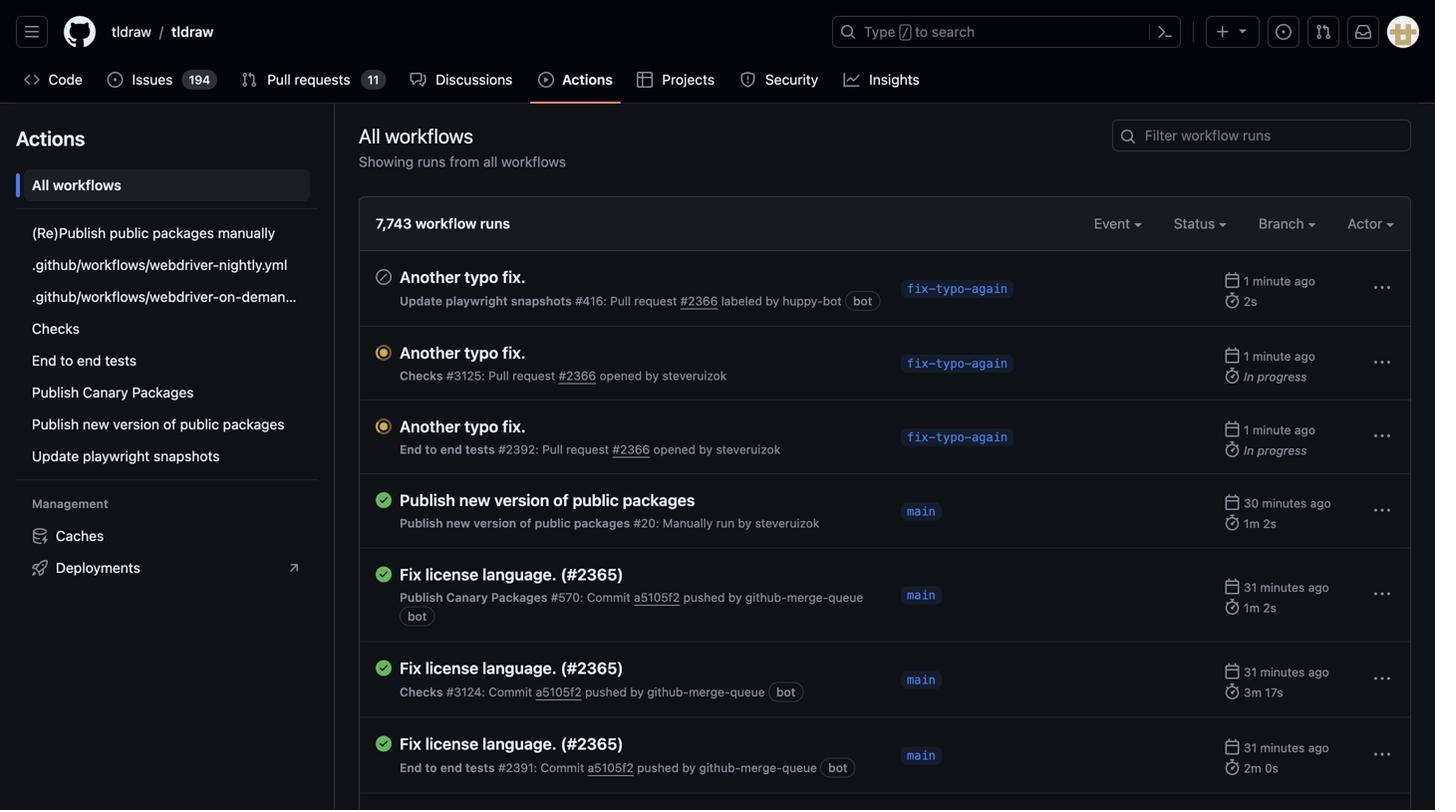 Task type: vqa. For each thing, say whether or not it's contained in the screenshot.


Task type: locate. For each thing, give the bounding box(es) containing it.
1 tldraw from the left
[[112, 23, 151, 40]]

0 vertical spatial fix-
[[907, 282, 936, 296]]

license for to
[[425, 735, 479, 754]]

.github/workflows/webdriver-
[[32, 257, 219, 273], [32, 289, 219, 305]]

tldraw link right "homepage" icon
[[104, 16, 159, 48]]

0 vertical spatial typo-
[[936, 282, 972, 296]]

checks
[[32, 321, 80, 337], [400, 369, 443, 383], [400, 685, 443, 699]]

fix. up #2392:
[[502, 417, 526, 436]]

2 vertical spatial checks
[[400, 685, 443, 699]]

tldraw right "homepage" icon
[[112, 23, 151, 40]]

1 fix-typo-again from the top
[[907, 282, 1008, 296]]

Filter workflow runs search field
[[1113, 120, 1412, 152]]

2 horizontal spatial merge-
[[787, 591, 829, 605]]

calendar image for 2s
[[1225, 272, 1241, 288]]

3 1 from the top
[[1244, 423, 1250, 437]]

2 vertical spatial another typo fix. link
[[400, 417, 885, 437]]

/ inside tldraw / tldraw
[[159, 23, 163, 40]]

end to end tests
[[32, 352, 137, 369]]

new for publish new version of public packages
[[83, 416, 109, 433]]

ago for #3125:
[[1295, 349, 1316, 363]]

end for end to end tests #2391:
[[440, 761, 462, 775]]

1 vertical spatial license
[[425, 659, 479, 678]]

1 horizontal spatial snapshots
[[511, 294, 572, 308]]

tests for end to end tests
[[105, 352, 137, 369]]

all workflows up the showing on the top left of the page
[[359, 124, 473, 147]]

1 show options image from the top
[[1375, 355, 1391, 371]]

deployments link
[[24, 552, 310, 584]]

0 horizontal spatial opened
[[600, 369, 642, 383]]

actions link
[[530, 65, 621, 95]]

2 calendar image from the top
[[1225, 421, 1241, 437]]

issue opened image left issues
[[107, 72, 123, 88]]

2 main from the top
[[907, 589, 936, 603]]

language. inside fix license language. (#2365) publish canary packages #570: commit a5105f2 pushed             by github-merge-queue bot
[[483, 565, 557, 584]]

1 vertical spatial again
[[972, 357, 1008, 371]]

packages inside publish canary packages link
[[132, 384, 194, 401]]

main link for #3124:
[[901, 671, 942, 689]]

1 minute ago
[[1244, 274, 1316, 288], [1244, 349, 1316, 363], [1244, 423, 1316, 437]]

3 calendar image from the top
[[1225, 494, 1241, 510]]

3 language. from the top
[[483, 735, 557, 754]]

0 vertical spatial show options image
[[1375, 280, 1391, 296]]

runs right 'workflow'
[[480, 215, 510, 232]]

license
[[425, 565, 479, 584], [425, 659, 479, 678], [425, 735, 479, 754]]

status
[[1174, 215, 1219, 232]]

update
[[400, 294, 443, 308], [32, 448, 79, 465]]

ago for #2392:
[[1295, 423, 1316, 437]]

steveruizok up run
[[716, 443, 781, 457]]

1m 2s for publish new version of public packages
[[1244, 517, 1277, 531]]

run duration image down stopwatch icon
[[1225, 515, 1241, 531]]

typo for another typo fix. end to end tests #2392: pull request #2366 opened             by steveruizok
[[464, 417, 499, 436]]

1 vertical spatial (#2365)
[[561, 659, 624, 678]]

runs left from
[[418, 154, 446, 170]]

1 1m from the top
[[1244, 517, 1260, 531]]

calendar image
[[1225, 272, 1241, 288], [1225, 663, 1241, 679], [1225, 739, 1241, 755]]

typo up #3125:
[[464, 343, 499, 362]]

1 vertical spatial steveruizok
[[716, 443, 781, 457]]

2 vertical spatial show options image
[[1375, 503, 1391, 519]]

end inside filter workflows element
[[77, 352, 101, 369]]

fix license language. (#2365)
[[400, 659, 624, 678], [400, 735, 624, 754]]

3 31 minutes ago from the top
[[1244, 741, 1330, 755]]

a5105f2 down #20:
[[634, 591, 680, 605]]

all workflows
[[359, 124, 473, 147], [32, 177, 121, 193]]

2 vertical spatial end
[[440, 761, 462, 775]]

1 horizontal spatial issue opened image
[[1276, 24, 1292, 40]]

1 fix license language. (#2365) from the top
[[400, 659, 624, 678]]

another typo fix. end to end tests #2392: pull request #2366 opened             by steveruizok
[[400, 417, 781, 457]]

31 minutes ago
[[1244, 580, 1330, 594], [1244, 665, 1330, 679], [1244, 741, 1330, 755]]

1 horizontal spatial commit
[[541, 761, 584, 775]]

1 fix from the top
[[400, 565, 421, 584]]

3 show options image from the top
[[1375, 503, 1391, 519]]

2 1m 2s from the top
[[1244, 601, 1277, 615]]

pull inside the another typo fix. checks #3125: pull request #2366 opened             by steveruizok
[[489, 369, 509, 383]]

#2366 inside another typo fix. end to end tests #2392: pull request #2366 opened             by steveruizok
[[613, 443, 650, 457]]

by inside another typo fix. end to end tests #2392: pull request #2366 opened             by steveruizok
[[699, 443, 713, 457]]

#2366 up another typo fix. end to end tests #2392: pull request #2366 opened             by steveruizok
[[559, 369, 596, 383]]

2 (#2365) from the top
[[561, 659, 624, 678]]

again for another typo fix. end to end tests #2392: pull request #2366 opened             by steveruizok
[[972, 431, 1008, 445]]

0 vertical spatial of
[[163, 416, 176, 433]]

2 vertical spatial a5105f2 link
[[588, 761, 634, 775]]

steveruizok right run
[[755, 516, 820, 530]]

#2366
[[681, 294, 718, 308], [559, 369, 596, 383], [613, 443, 650, 457]]

3 fix. from the top
[[502, 417, 526, 436]]

canary down end to end tests
[[83, 384, 128, 401]]

fix-
[[907, 282, 936, 296], [907, 357, 936, 371], [907, 431, 936, 445]]

to down checks #3124:
[[425, 761, 437, 775]]

0 vertical spatial pushed
[[684, 591, 725, 605]]

.github/workflows/webdriver- down .github/workflows/webdriver-nightly.yml
[[32, 289, 219, 305]]

calendar image
[[1225, 347, 1241, 363], [1225, 421, 1241, 437], [1225, 494, 1241, 510], [1225, 578, 1241, 594]]

0 horizontal spatial pushed
[[585, 685, 627, 699]]

update for update playwright snapshots #416:
[[400, 294, 443, 308]]

0 vertical spatial merge-
[[787, 591, 829, 605]]

in progress right stopwatch image
[[1244, 370, 1307, 384]]

31 minutes ago for 3m 17s
[[1244, 665, 1330, 679]]

another inside another typo fix. end to end tests #2392: pull request #2366 opened             by steveruizok
[[400, 417, 461, 436]]

ago for #20:
[[1311, 496, 1332, 510]]

to up publish canary packages
[[60, 352, 73, 369]]

2 1 from the top
[[1244, 349, 1250, 363]]

0 horizontal spatial actions
[[16, 127, 85, 150]]

branch
[[1259, 215, 1308, 232]]

plus image
[[1215, 24, 1231, 40]]

1 vertical spatial fix.
[[502, 343, 526, 362]]

3 again from the top
[[972, 431, 1008, 445]]

3 typo from the top
[[464, 417, 499, 436]]

issue opened image right triangle down image
[[1276, 24, 1292, 40]]

0 vertical spatial opened
[[600, 369, 642, 383]]

request right #3125:
[[513, 369, 555, 383]]

actions right play image
[[562, 71, 613, 88]]

github-merge-queue link
[[746, 591, 864, 605], [647, 685, 765, 699], [699, 761, 817, 775]]

2 license from the top
[[425, 659, 479, 678]]

main link for #20:
[[901, 503, 942, 521]]

3 fix-typo-again from the top
[[907, 431, 1008, 445]]

ago for #570:
[[1309, 580, 1330, 594]]

typo inside another typo fix. end to end tests #2392: pull request #2366 opened             by steveruizok
[[464, 417, 499, 436]]

update inside update playwright snapshots "link"
[[32, 448, 79, 465]]

17s
[[1265, 686, 1284, 700]]

2 in from the top
[[1244, 444, 1254, 458]]

commit right #570:
[[587, 591, 631, 605]]

commit
[[587, 591, 631, 605], [489, 685, 532, 699], [541, 761, 584, 775]]

2 progress from the top
[[1258, 444, 1307, 458]]

2 run duration image from the top
[[1225, 515, 1241, 531]]

typo inside the another typo fix. checks #3125: pull request #2366 opened             by steveruizok
[[464, 343, 499, 362]]

of down #2392:
[[520, 516, 532, 530]]

checks inside filter workflows element
[[32, 321, 80, 337]]

fix. for another typo fix. checks #3125: pull request #2366 opened             by steveruizok
[[502, 343, 526, 362]]

0 horizontal spatial github-
[[647, 685, 689, 699]]

to
[[915, 23, 928, 40], [60, 352, 73, 369], [425, 443, 437, 457], [425, 761, 437, 775]]

3 fix- from the top
[[907, 431, 936, 445]]

0 vertical spatial .github/workflows/webdriver-
[[32, 257, 219, 273]]

2 fix license language. (#2365) link from the top
[[400, 658, 885, 678]]

another inside the another typo fix. checks #3125: pull request #2366 opened             by steveruizok
[[400, 343, 461, 362]]

snapshots left #416:
[[511, 294, 572, 308]]

0 vertical spatial (#2365)
[[561, 565, 624, 584]]

progress for another typo fix. end to end tests #2392: pull request #2366 opened             by steveruizok
[[1258, 444, 1307, 458]]

1 typo- from the top
[[936, 282, 972, 296]]

0 horizontal spatial packages
[[132, 384, 194, 401]]

1 horizontal spatial opened
[[654, 443, 696, 457]]

1 fix. from the top
[[502, 268, 526, 287]]

2 again from the top
[[972, 357, 1008, 371]]

language.
[[483, 565, 557, 584], [483, 659, 557, 678], [483, 735, 557, 754]]

30 minutes ago
[[1244, 496, 1332, 510]]

1 vertical spatial merge-
[[689, 685, 730, 699]]

actions
[[562, 71, 613, 88], [16, 127, 85, 150]]

by inside the another typo fix. checks #3125: pull request #2366 opened             by steveruizok
[[645, 369, 659, 383]]

another right skipped 'image'
[[400, 268, 461, 287]]

typo- for another typo fix. end to end tests #2392: pull request #2366 opened             by steveruizok
[[936, 431, 972, 445]]

all up (re)publish
[[32, 177, 49, 193]]

2 vertical spatial 31
[[1244, 741, 1257, 755]]

a5105f2 up #2391:
[[536, 685, 582, 699]]

a5105f2 inside fix license language. (#2365) publish canary packages #570: commit a5105f2 pushed             by github-merge-queue bot
[[634, 591, 680, 605]]

issue opened image for rightmost git pull request icon
[[1276, 24, 1292, 40]]

code
[[48, 71, 83, 88]]

tldraw link up 194
[[163, 16, 222, 48]]

filter workflows element
[[24, 217, 320, 473]]

1 vertical spatial language.
[[483, 659, 557, 678]]

1 vertical spatial playwright
[[83, 448, 150, 465]]

nightly.yml
[[219, 257, 287, 273]]

graph image
[[844, 72, 860, 88]]

3 fix from the top
[[400, 735, 421, 754]]

fix. inside another typo fix. end to end tests #2392: pull request #2366 opened             by steveruizok
[[502, 417, 526, 436]]

from
[[450, 154, 480, 170]]

1 run duration image from the top
[[1225, 292, 1241, 308]]

1 completed successfully image from the top
[[376, 492, 392, 508]]

show options image
[[1375, 280, 1391, 296], [1375, 429, 1391, 445], [1375, 503, 1391, 519]]

1 minute ago for another typo fix. checks #3125: pull request #2366 opened             by steveruizok
[[1244, 349, 1316, 363]]

(#2365)
[[561, 565, 624, 584], [561, 659, 624, 678], [561, 735, 624, 754]]

2 typo from the top
[[464, 343, 499, 362]]

minutes down "30 minutes ago"
[[1261, 580, 1305, 594]]

0 horizontal spatial playwright
[[83, 448, 150, 465]]

update playwright snapshots
[[32, 448, 220, 465]]

issue opened image
[[1276, 24, 1292, 40], [107, 72, 123, 88]]

None search field
[[1113, 120, 1412, 152]]

snapshots inside "link"
[[153, 448, 220, 465]]

#2366 link
[[681, 294, 718, 308], [559, 369, 596, 383], [613, 443, 650, 457]]

4 show options image from the top
[[1375, 747, 1391, 763]]

public inside (re)publish public packages manually link
[[110, 225, 149, 241]]

#2366 link up publish new version of public packages publish new version of public packages #20: manually run                           by steveruizok
[[613, 443, 650, 457]]

1 vertical spatial update
[[32, 448, 79, 465]]

a5105f2 link for #3124:
[[536, 685, 582, 699]]

end to end tests #2391:
[[400, 761, 541, 775]]

1 vertical spatial all workflows
[[32, 177, 121, 193]]

2 run duration image from the top
[[1225, 684, 1241, 700]]

1 31 from the top
[[1244, 580, 1257, 594]]

#2366 inside the another typo fix. checks #3125: pull request #2366 opened             by steveruizok
[[559, 369, 596, 383]]

1 in progress from the top
[[1244, 370, 1307, 384]]

typo for another typo fix. checks #3125: pull request #2366 opened             by steveruizok
[[464, 343, 499, 362]]

tldraw up 194
[[171, 23, 214, 40]]

publish canary packages link
[[24, 377, 310, 409]]

pull right #2392:
[[542, 443, 563, 457]]

/ right type
[[902, 26, 909, 40]]

1 vertical spatial github-merge-queue link
[[647, 685, 765, 699]]

typo up #2392:
[[464, 417, 499, 436]]

2 .github/workflows/webdriver- from the top
[[32, 289, 219, 305]]

language. for #2391:
[[483, 735, 557, 754]]

3 fix license language. (#2365) link from the top
[[400, 734, 885, 754]]

tests up publish canary packages
[[105, 352, 137, 369]]

commit a5105f2 pushed             by github-merge-queue for end to end tests #2391:
[[541, 761, 817, 775]]

4 calendar image from the top
[[1225, 578, 1241, 594]]

fix license language. (#2365) for #2391:
[[400, 735, 624, 754]]

0 horizontal spatial a5105f2 link
[[536, 685, 582, 699]]

checks left #3124:
[[400, 685, 443, 699]]

0 horizontal spatial tldraw
[[112, 23, 151, 40]]

fix.
[[502, 268, 526, 287], [502, 343, 526, 362], [502, 417, 526, 436]]

2 fix license language. (#2365) from the top
[[400, 735, 624, 754]]

0 vertical spatial 1m 2s
[[1244, 517, 1277, 531]]

2 fix. from the top
[[502, 343, 526, 362]]

1 language. from the top
[[483, 565, 557, 584]]

show options image for packages
[[1375, 503, 1391, 519]]

run duration image for 1m
[[1225, 599, 1241, 615]]

workflows
[[385, 124, 473, 147], [501, 154, 566, 170], [53, 177, 121, 193]]

1m
[[1244, 517, 1260, 531], [1244, 601, 1260, 615]]

2 show options image from the top
[[1375, 587, 1391, 603]]

3 main link from the top
[[901, 671, 942, 689]]

1 1m 2s from the top
[[1244, 517, 1277, 531]]

triangle down image
[[1235, 22, 1251, 38]]

pushed
[[684, 591, 725, 605], [585, 685, 627, 699], [637, 761, 679, 775]]

publish new version of public packages publish new version of public packages #20: manually run                           by steveruizok
[[400, 491, 820, 530]]

0 vertical spatial canary
[[83, 384, 128, 401]]

actions down 'code' link
[[16, 127, 85, 150]]

in for another typo fix. end to end tests #2392: pull request #2366 opened             by steveruizok
[[1244, 444, 1254, 458]]

public
[[110, 225, 149, 241], [180, 416, 219, 433], [573, 491, 619, 510], [535, 516, 571, 530]]

minutes up 17s
[[1261, 665, 1305, 679]]

(#2365) inside fix license language. (#2365) publish canary packages #570: commit a5105f2 pushed             by github-merge-queue bot
[[561, 565, 624, 584]]

pull right #3125:
[[489, 369, 509, 383]]

issue opened image for the bottommost git pull request icon
[[107, 72, 123, 88]]

1 vertical spatial snapshots
[[153, 448, 220, 465]]

3 show options image from the top
[[1375, 671, 1391, 687]]

insights
[[870, 71, 920, 88]]

end up publish canary packages
[[77, 352, 101, 369]]

0 vertical spatial commit
[[587, 591, 631, 605]]

3 (#2365) from the top
[[561, 735, 624, 754]]

git pull request image left "notifications" image
[[1316, 24, 1332, 40]]

run duration image
[[1225, 292, 1241, 308], [1225, 515, 1241, 531], [1225, 759, 1241, 775]]

#2366 link up another typo fix. end to end tests #2392: pull request #2366 opened             by steveruizok
[[559, 369, 596, 383]]

of down publish canary packages link at the left of page
[[163, 416, 176, 433]]

fix-typo-again link for another typo fix. end to end tests #2392: pull request #2366 opened             by steveruizok
[[901, 429, 1014, 447]]

a5105f2 for checks #3124:
[[536, 685, 582, 699]]

1 .github/workflows/webdriver- from the top
[[32, 257, 219, 273]]

homepage image
[[64, 16, 96, 48]]

.github/workflows/webdriver- down (re)publish public packages manually
[[32, 257, 219, 273]]

publish new version of public packages link up #20:
[[400, 490, 885, 510]]

1 horizontal spatial a5105f2
[[588, 761, 634, 775]]

0 horizontal spatial runs
[[418, 154, 446, 170]]

end
[[32, 352, 56, 369], [400, 443, 422, 457], [400, 761, 422, 775]]

steveruizok down pull request #2366 labeled             by huppy-bot
[[662, 369, 727, 383]]

2 1 minute ago from the top
[[1244, 349, 1316, 363]]

3 run duration image from the top
[[1225, 759, 1241, 775]]

completed successfully image up completed successfully icon
[[376, 567, 392, 583]]

2 fix-typo-again link from the top
[[901, 355, 1014, 373]]

0 vertical spatial checks
[[32, 321, 80, 337]]

2 another typo fix. link from the top
[[400, 343, 885, 363]]

calendar image for 2m 0s
[[1225, 739, 1241, 755]]

bot for checks #3124:
[[777, 685, 796, 699]]

opened inside the another typo fix. checks #3125: pull request #2366 opened             by steveruizok
[[600, 369, 642, 383]]

2 vertical spatial license
[[425, 735, 479, 754]]

3 license from the top
[[425, 735, 479, 754]]

main link
[[901, 503, 942, 521], [901, 587, 942, 605], [901, 671, 942, 689], [901, 747, 942, 765]]

1 tldraw link from the left
[[104, 16, 159, 48]]

end inside another typo fix. end to end tests #2392: pull request #2366 opened             by steveruizok
[[400, 443, 422, 457]]

completed successfully image down currently running icon
[[376, 492, 392, 508]]

main for #3124:
[[907, 673, 936, 687]]

3 minute from the top
[[1253, 423, 1292, 437]]

another up #3125:
[[400, 343, 461, 362]]

1 horizontal spatial pushed
[[637, 761, 679, 775]]

fix license language. (#2365) for #3124:
[[400, 659, 624, 678]]

progress for another typo fix. checks #3125: pull request #2366 opened             by steveruizok
[[1258, 370, 1307, 384]]

1 vertical spatial another
[[400, 343, 461, 362]]

run duration image left "2m"
[[1225, 759, 1241, 775]]

version for publish new version of public packages
[[113, 416, 159, 433]]

update for update playwright snapshots
[[32, 448, 79, 465]]

2 vertical spatial steveruizok link
[[755, 516, 820, 530]]

pushed for checks #3124:
[[585, 685, 627, 699]]

1m 2s up 3m 17s
[[1244, 601, 1277, 615]]

1 vertical spatial in progress
[[1244, 444, 1307, 458]]

steveruizok inside the another typo fix. checks #3125: pull request #2366 opened             by steveruizok
[[662, 369, 727, 383]]

bot
[[823, 294, 842, 308], [853, 294, 873, 308], [408, 610, 427, 624], [777, 685, 796, 699], [829, 761, 848, 775]]

1m 2s down 30
[[1244, 517, 1277, 531]]

1 for another typo fix. checks #3125: pull request #2366 opened             by steveruizok
[[1244, 349, 1250, 363]]

1 vertical spatial minute
[[1253, 349, 1292, 363]]

1 31 minutes ago from the top
[[1244, 580, 1330, 594]]

version inside publish new version of public packages link
[[113, 416, 159, 433]]

in
[[1244, 370, 1254, 384], [1244, 444, 1254, 458]]

fix. for another typo fix. end to end tests #2392: pull request #2366 opened             by steveruizok
[[502, 417, 526, 436]]

1 vertical spatial steveruizok link
[[716, 443, 781, 457]]

0 vertical spatial a5105f2 link
[[634, 591, 680, 605]]

discussions
[[436, 71, 513, 88]]

snapshots for update playwright snapshots
[[153, 448, 220, 465]]

show options image for end
[[1375, 429, 1391, 445]]

1 vertical spatial version
[[495, 491, 550, 510]]

2 vertical spatial calendar image
[[1225, 739, 1241, 755]]

checks left #3125:
[[400, 369, 443, 383]]

fix license language. (#2365) up #2391:
[[400, 735, 624, 754]]

1 calendar image from the top
[[1225, 347, 1241, 363]]

#2366 up publish new version of public packages publish new version of public packages #20: manually run                           by steveruizok
[[613, 443, 650, 457]]

2 tldraw link from the left
[[163, 16, 222, 48]]

0 vertical spatial fix license language. (#2365) link
[[400, 565, 885, 585]]

0 vertical spatial calendar image
[[1225, 272, 1241, 288]]

3 1 minute ago from the top
[[1244, 423, 1316, 437]]

#2366 link left labeled
[[681, 294, 718, 308]]

#416:
[[575, 294, 607, 308]]

show options image for in progress
[[1375, 355, 1391, 371]]

a5105f2 link right #2391:
[[588, 761, 634, 775]]

1m up the 3m
[[1244, 601, 1260, 615]]

fix license language. (#2365) link for #2391:
[[400, 734, 885, 754]]

notifications image
[[1356, 24, 1372, 40]]

1 vertical spatial pushed
[[585, 685, 627, 699]]

completed successfully image
[[376, 492, 392, 508], [376, 567, 392, 583], [376, 736, 392, 752]]

2 1m from the top
[[1244, 601, 1260, 615]]

queue inside fix license language. (#2365) publish canary packages #570: commit a5105f2 pushed             by github-merge-queue bot
[[829, 591, 864, 605]]

all workflows inside list
[[32, 177, 121, 193]]

another typo fix. link
[[400, 267, 885, 287], [400, 343, 885, 363], [400, 417, 885, 437]]

steveruizok
[[662, 369, 727, 383], [716, 443, 781, 457], [755, 516, 820, 530]]

2 vertical spatial fix.
[[502, 417, 526, 436]]

workflows up (re)publish
[[53, 177, 121, 193]]

tests inside another typo fix. end to end tests #2392: pull request #2366 opened             by steveruizok
[[466, 443, 495, 457]]

publish new version of public packages link
[[24, 409, 310, 441], [400, 490, 885, 510]]

github- for #2391:
[[699, 761, 741, 775]]

0 vertical spatial run duration image
[[1225, 599, 1241, 615]]

update playwright snapshots #416:
[[400, 294, 610, 308]]

steveruizok link down pull request #2366 labeled             by huppy-bot
[[662, 369, 727, 383]]

workflows right all
[[501, 154, 566, 170]]

1 another typo fix. link from the top
[[400, 267, 885, 287]]

another typo fix. link for another typo fix. checks #3125: pull request #2366 opened             by steveruizok
[[400, 343, 885, 363]]

0 vertical spatial a5105f2
[[634, 591, 680, 605]]

steveruizok inside publish new version of public packages publish new version of public packages #20: manually run                           by steveruizok
[[755, 516, 820, 530]]

1 vertical spatial fix license language. (#2365) link
[[400, 658, 885, 678]]

0 vertical spatial steveruizok
[[662, 369, 727, 383]]

in progress for another typo fix. end to end tests #2392: pull request #2366 opened             by steveruizok
[[1244, 444, 1307, 458]]

#3125:
[[446, 369, 485, 383]]

0 vertical spatial runs
[[418, 154, 446, 170]]

1 horizontal spatial request
[[566, 443, 609, 457]]

fix-typo-again link
[[901, 280, 1014, 298], [901, 355, 1014, 373], [901, 429, 1014, 447]]

of inside filter workflows element
[[163, 416, 176, 433]]

code image
[[24, 72, 40, 88]]

all
[[359, 124, 380, 147], [32, 177, 49, 193]]

end inside filter workflows element
[[32, 352, 56, 369]]

request right #416:
[[634, 294, 677, 308]]

2 vertical spatial a5105f2
[[588, 761, 634, 775]]

by
[[766, 294, 779, 308], [645, 369, 659, 383], [699, 443, 713, 457], [738, 516, 752, 530], [729, 591, 742, 605], [630, 685, 644, 699], [682, 761, 696, 775]]

1 horizontal spatial #2366 link
[[613, 443, 650, 457]]

minutes up '0s'
[[1261, 741, 1305, 755]]

fix. inside the another typo fix. checks #3125: pull request #2366 opened             by steveruizok
[[502, 343, 526, 362]]

1 vertical spatial another typo fix. link
[[400, 343, 885, 363]]

main link for #570:
[[901, 587, 942, 605]]

1 vertical spatial end
[[400, 443, 422, 457]]

a5105f2 right #2391:
[[588, 761, 634, 775]]

2 fix- from the top
[[907, 357, 936, 371]]

end left #2392:
[[440, 443, 462, 457]]

2 vertical spatial typo-
[[936, 431, 972, 445]]

2 horizontal spatial #2366
[[681, 294, 718, 308]]

1 horizontal spatial update
[[400, 294, 443, 308]]

31 up the 3m
[[1244, 665, 1257, 679]]

4 main from the top
[[907, 749, 936, 763]]

1m down 30
[[1244, 517, 1260, 531]]

snapshots
[[511, 294, 572, 308], [153, 448, 220, 465]]

checks for checks #3124:
[[400, 685, 443, 699]]

completed successfully image down completed successfully icon
[[376, 736, 392, 752]]

2 another from the top
[[400, 343, 461, 362]]

commit right #2391:
[[541, 761, 584, 775]]

1 horizontal spatial runs
[[480, 215, 510, 232]]

pushed for end to end tests #2391:
[[637, 761, 679, 775]]

1 license from the top
[[425, 565, 479, 584]]

in progress right stopwatch icon
[[1244, 444, 1307, 458]]

2 show options image from the top
[[1375, 429, 1391, 445]]

30
[[1244, 496, 1259, 510]]

discussions link
[[402, 65, 522, 95]]

0 vertical spatial 1
[[1244, 274, 1250, 288]]

publish new version of public packages link up update playwright snapshots
[[24, 409, 310, 441]]

2 31 from the top
[[1244, 665, 1257, 679]]

2 vertical spatial 31 minutes ago
[[1244, 741, 1330, 755]]

1 (#2365) from the top
[[561, 565, 624, 584]]

0 vertical spatial in
[[1244, 370, 1254, 384]]

github- inside fix license language. (#2365) publish canary packages #570: commit a5105f2 pushed             by github-merge-queue bot
[[746, 591, 787, 605]]

canary up #3124:
[[446, 591, 488, 605]]

0 vertical spatial end
[[32, 352, 56, 369]]

31 down 30
[[1244, 580, 1257, 594]]

1 run duration image from the top
[[1225, 599, 1241, 615]]

3 fix-typo-again link from the top
[[901, 429, 1014, 447]]

31 for 1m
[[1244, 580, 1257, 594]]

publish for publish new version of public packages publish new version of public packages #20: manually run                           by steveruizok
[[400, 491, 455, 510]]

publish for publish new version of public packages
[[32, 416, 79, 433]]

another typo fix. link up #416:
[[400, 267, 885, 287]]

opened
[[600, 369, 642, 383], [654, 443, 696, 457]]

0 vertical spatial another typo fix. link
[[400, 267, 885, 287]]

1 minute from the top
[[1253, 274, 1292, 288]]

fix. down update playwright snapshots #416:
[[502, 343, 526, 362]]

0 vertical spatial fix
[[400, 565, 421, 584]]

opened up manually
[[654, 443, 696, 457]]

2 31 minutes ago from the top
[[1244, 665, 1330, 679]]

1 calendar image from the top
[[1225, 272, 1241, 288]]

completed successfully image for fix
[[376, 567, 392, 583]]

another for another typo fix. end to end tests #2392: pull request #2366 opened             by steveruizok
[[400, 417, 461, 436]]

opened up another typo fix. end to end tests #2392: pull request #2366 opened             by steveruizok
[[600, 369, 642, 383]]

packages
[[132, 384, 194, 401], [491, 591, 548, 605]]

0 vertical spatial typo
[[464, 268, 499, 287]]

currently running image
[[373, 416, 395, 438]]

minutes for #3124:
[[1261, 665, 1305, 679]]

tests inside filter workflows element
[[105, 352, 137, 369]]

all workflows up (re)publish
[[32, 177, 121, 193]]

snapshots down publish new version of public packages
[[153, 448, 220, 465]]

0 horizontal spatial /
[[159, 23, 163, 40]]

2 in progress from the top
[[1244, 444, 1307, 458]]

0 horizontal spatial issue opened image
[[107, 72, 123, 88]]

31 minutes ago up 17s
[[1244, 665, 1330, 679]]

2 vertical spatial fix-typo-again
[[907, 431, 1008, 445]]

2 fix from the top
[[400, 659, 421, 678]]

/ inside type / to search
[[902, 26, 909, 40]]

fix license language. (#2365) link
[[400, 565, 885, 585], [400, 658, 885, 678], [400, 734, 885, 754]]

1 progress from the top
[[1258, 370, 1307, 384]]

0 vertical spatial update
[[400, 294, 443, 308]]

by inside publish new version of public packages publish new version of public packages #20: manually run                           by steveruizok
[[738, 516, 752, 530]]

2 minute from the top
[[1253, 349, 1292, 363]]

minutes
[[1263, 496, 1307, 510], [1261, 580, 1305, 594], [1261, 665, 1305, 679], [1261, 741, 1305, 755]]

ago for #416:
[[1295, 274, 1316, 288]]

/
[[159, 23, 163, 40], [902, 26, 909, 40]]

git pull request image
[[1316, 24, 1332, 40], [241, 72, 257, 88]]

stopwatch image
[[1225, 368, 1241, 384]]

commit for #2391:
[[541, 761, 584, 775]]

another for another typo fix.
[[400, 268, 461, 287]]

minutes for #570:
[[1261, 580, 1305, 594]]

fix-typo-again for another typo fix. checks #3125: pull request #2366 opened             by steveruizok
[[907, 357, 1008, 371]]

#2366 left labeled
[[681, 294, 718, 308]]

3 calendar image from the top
[[1225, 739, 1241, 755]]

0 horizontal spatial canary
[[83, 384, 128, 401]]

1 typo from the top
[[464, 268, 499, 287]]

0 vertical spatial all workflows
[[359, 124, 473, 147]]

3 completed successfully image from the top
[[376, 736, 392, 752]]

4 main link from the top
[[901, 747, 942, 765]]

typo
[[464, 268, 499, 287], [464, 343, 499, 362], [464, 417, 499, 436]]

3 31 from the top
[[1244, 741, 1257, 755]]

1 horizontal spatial /
[[902, 26, 909, 40]]

another right currently running icon
[[400, 417, 461, 436]]

packages down the end to end tests link
[[132, 384, 194, 401]]

2 main link from the top
[[901, 587, 942, 605]]

tests left #2391:
[[466, 761, 495, 775]]

workflows up showing runs from all workflows
[[385, 124, 473, 147]]

31 minutes ago up '0s'
[[1244, 741, 1330, 755]]

run duration image
[[1225, 599, 1241, 615], [1225, 684, 1241, 700]]

2 typo- from the top
[[936, 357, 972, 371]]

typo for another typo fix.
[[464, 268, 499, 287]]

git pull request image right 194
[[241, 72, 257, 88]]

merge-
[[787, 591, 829, 605], [689, 685, 730, 699], [741, 761, 782, 775]]

2 tldraw from the left
[[171, 23, 214, 40]]

checks link
[[24, 313, 310, 345]]

playwright inside "link"
[[83, 448, 150, 465]]

language. up #570:
[[483, 565, 557, 584]]

minutes right 30
[[1263, 496, 1307, 510]]

0 horizontal spatial merge-
[[689, 685, 730, 699]]

public down another typo fix. end to end tests #2392: pull request #2366 opened             by steveruizok
[[573, 491, 619, 510]]

to left #2392:
[[425, 443, 437, 457]]

0 vertical spatial another
[[400, 268, 461, 287]]

typo up update playwright snapshots #416:
[[464, 268, 499, 287]]

run duration image up stopwatch image
[[1225, 292, 1241, 308]]

a5105f2 for end to end tests #2391:
[[588, 761, 634, 775]]

to inside another typo fix. end to end tests #2392: pull request #2366 opened             by steveruizok
[[425, 443, 437, 457]]

fix license language. (#2365) up #3124:
[[400, 659, 624, 678]]

2 calendar image from the top
[[1225, 663, 1241, 679]]

2 completed successfully image from the top
[[376, 567, 392, 583]]

show options image
[[1375, 355, 1391, 371], [1375, 587, 1391, 603], [1375, 671, 1391, 687], [1375, 747, 1391, 763]]

1 fix- from the top
[[907, 282, 936, 296]]

1 main link from the top
[[901, 503, 942, 521]]

fix- for another typo fix. end to end tests #2392: pull request #2366 opened             by steveruizok
[[907, 431, 936, 445]]

1 in from the top
[[1244, 370, 1254, 384]]

pull
[[267, 71, 291, 88], [610, 294, 631, 308], [489, 369, 509, 383], [542, 443, 563, 457]]

list
[[104, 16, 820, 48], [16, 162, 320, 592]]

new inside filter workflows element
[[83, 416, 109, 433]]

fix license language. (#2365) link for #3124:
[[400, 658, 885, 678]]

another typo fix. link up publish new version of public packages publish new version of public packages #20: manually run                           by steveruizok
[[400, 417, 885, 437]]

1 main from the top
[[907, 505, 936, 519]]

run
[[716, 516, 735, 530]]

runs
[[418, 154, 446, 170], [480, 215, 510, 232]]

1 fix-typo-again link from the top
[[901, 280, 1014, 298]]

of down another typo fix. end to end tests #2392: pull request #2366 opened             by steveruizok
[[553, 491, 569, 510]]

management
[[32, 497, 108, 511]]

of for publish new version of public packages publish new version of public packages #20: manually run                           by steveruizok
[[553, 491, 569, 510]]

1 another from the top
[[400, 268, 461, 287]]

1 horizontal spatial all workflows
[[359, 124, 473, 147]]

2 fix-typo-again from the top
[[907, 357, 1008, 371]]

0 horizontal spatial all workflows
[[32, 177, 121, 193]]

1 vertical spatial in
[[1244, 444, 1254, 458]]

3 main from the top
[[907, 673, 936, 687]]



Task type: describe. For each thing, give the bounding box(es) containing it.
checks #3124:
[[400, 685, 489, 699]]

another typo fix. link for another typo fix. end to end tests #2392: pull request #2366 opened             by steveruizok
[[400, 417, 885, 437]]

1 vertical spatial actions
[[16, 127, 85, 150]]

2m 0s
[[1244, 761, 1279, 775]]

publish inside fix license language. (#2365) publish canary packages #570: commit a5105f2 pushed             by github-merge-queue bot
[[400, 591, 443, 605]]

1 horizontal spatial publish new version of public packages link
[[400, 490, 885, 510]]

pull right #416:
[[610, 294, 631, 308]]

0 vertical spatial 2s
[[1244, 294, 1258, 308]]

#570:
[[551, 591, 584, 605]]

canary inside fix license language. (#2365) publish canary packages #570: commit a5105f2 pushed             by github-merge-queue bot
[[446, 591, 488, 605]]

2 horizontal spatial #2366 link
[[681, 294, 718, 308]]

1 vertical spatial git pull request image
[[241, 72, 257, 88]]

snapshots for update playwright snapshots #416:
[[511, 294, 572, 308]]

.github/workflows/webdriver-on-demand.yml
[[32, 289, 320, 305]]

.github/workflows/webdriver- for on-
[[32, 289, 219, 305]]

.github/workflows/webdriver- for nightly.yml
[[32, 257, 219, 273]]

commit inside fix license language. (#2365) publish canary packages #570: commit a5105f2 pushed             by github-merge-queue bot
[[587, 591, 631, 605]]

(re)publish
[[32, 225, 106, 241]]

requests
[[295, 71, 351, 88]]

on-
[[219, 289, 242, 305]]

3m
[[1244, 686, 1262, 700]]

fix- for another typo fix. checks #3125: pull request #2366 opened             by steveruizok
[[907, 357, 936, 371]]

list containing all workflows
[[16, 162, 320, 592]]

fix license language. (#2365) publish canary packages #570: commit a5105f2 pushed             by github-merge-queue bot
[[400, 565, 864, 624]]

a5105f2 link for #2391:
[[588, 761, 634, 775]]

(#2365) for #2391:
[[561, 735, 624, 754]]

publish for publish canary packages
[[32, 384, 79, 401]]

by inside fix license language. (#2365) publish canary packages #570: commit a5105f2 pushed             by github-merge-queue bot
[[729, 591, 742, 605]]

commit for #3124:
[[489, 685, 532, 699]]

#3124:
[[446, 685, 485, 699]]

update playwright snapshots link
[[24, 441, 310, 473]]

packages up #20:
[[623, 491, 695, 510]]

#2392:
[[498, 443, 539, 457]]

packages left #20:
[[574, 516, 630, 530]]

1 horizontal spatial workflows
[[385, 124, 473, 147]]

/ for type
[[902, 26, 909, 40]]

1 minute ago for another typo fix. end to end tests #2392: pull request #2366 opened             by steveruizok
[[1244, 423, 1316, 437]]

packages inside fix license language. (#2365) publish canary packages #570: commit a5105f2 pushed             by github-merge-queue bot
[[491, 591, 548, 605]]

merge- inside fix license language. (#2365) publish canary packages #570: commit a5105f2 pushed             by github-merge-queue bot
[[787, 591, 829, 605]]

projects
[[662, 71, 715, 88]]

to left the search
[[915, 23, 928, 40]]

comment discussion image
[[410, 72, 426, 88]]

new for publish new version of public packages publish new version of public packages #20: manually run                           by steveruizok
[[459, 491, 491, 510]]

/ for tldraw
[[159, 23, 163, 40]]

#2366 link for another typo fix. end to end tests #2392: pull request #2366 opened             by steveruizok
[[613, 443, 650, 457]]

packages down publish canary packages link at the left of page
[[223, 416, 285, 433]]

7,743
[[376, 215, 412, 232]]

code link
[[16, 65, 91, 95]]

.github/workflows/webdriver-nightly.yml link
[[24, 249, 310, 281]]

1 show options image from the top
[[1375, 280, 1391, 296]]

31 for 2m
[[1244, 741, 1257, 755]]

main for #570:
[[907, 589, 936, 603]]

0 vertical spatial #2366
[[681, 294, 718, 308]]

#2391:
[[498, 761, 537, 775]]

end to end tests link
[[24, 345, 310, 377]]

public up #570:
[[535, 516, 571, 530]]

opened inside another typo fix. end to end tests #2392: pull request #2366 opened             by steveruizok
[[654, 443, 696, 457]]

.github/workflows/webdriver-on-demand.yml link
[[24, 281, 320, 313]]

pushed inside fix license language. (#2365) publish canary packages #570: commit a5105f2 pushed             by github-merge-queue bot
[[684, 591, 725, 605]]

2m
[[1244, 761, 1262, 775]]

2 horizontal spatial workflows
[[501, 154, 566, 170]]

run duration image for fix license language. (#2365)
[[1225, 759, 1241, 775]]

showing
[[359, 154, 414, 170]]

(re)publish public packages manually
[[32, 225, 275, 241]]

search image
[[1121, 129, 1136, 145]]

playwright for update playwright snapshots
[[83, 448, 150, 465]]

minute for another typo fix. end to end tests #2392: pull request #2366 opened             by steveruizok
[[1253, 423, 1292, 437]]

pull inside another typo fix. end to end tests #2392: pull request #2366 opened             by steveruizok
[[542, 443, 563, 457]]

another typo fix. checks #3125: pull request #2366 opened             by steveruizok
[[400, 343, 727, 383]]

demand.yml
[[242, 289, 320, 305]]

2s for fix license language. (#2365)
[[1264, 601, 1277, 615]]

1 1 from the top
[[1244, 274, 1250, 288]]

3m 17s
[[1244, 686, 1284, 700]]

type / to search
[[864, 23, 975, 40]]

completed successfully image
[[376, 660, 392, 676]]

all
[[483, 154, 498, 170]]

#2366 link for another typo fix. checks #3125: pull request #2366 opened             by steveruizok
[[559, 369, 596, 383]]

31 minutes ago for 1m 2s
[[1244, 580, 1330, 594]]

issues
[[132, 71, 173, 88]]

end for end to end tests
[[77, 352, 101, 369]]

ago for #3124:
[[1309, 665, 1330, 679]]

minutes for #2391:
[[1261, 741, 1305, 755]]

all workflows link
[[24, 169, 310, 201]]

pull left the "requests"
[[267, 71, 291, 88]]

license inside fix license language. (#2365) publish canary packages #570: commit a5105f2 pushed             by github-merge-queue bot
[[425, 565, 479, 584]]

stopwatch image
[[1225, 442, 1241, 458]]

0 vertical spatial actions
[[562, 71, 613, 88]]

currently running image
[[373, 342, 395, 364]]

list containing tldraw / tldraw
[[104, 16, 820, 48]]

7,743 workflow runs
[[376, 215, 510, 232]]

actor button
[[1348, 213, 1395, 234]]

workflow
[[415, 215, 477, 232]]

publish canary packages
[[32, 384, 194, 401]]

2s for publish new version of public packages
[[1264, 517, 1277, 531]]

caches
[[56, 528, 104, 544]]

steveruizok inside another typo fix. end to end tests #2392: pull request #2366 opened             by steveruizok
[[716, 443, 781, 457]]

fix for end to end tests
[[400, 735, 421, 754]]

status button
[[1174, 213, 1227, 234]]

2 vertical spatial version
[[474, 516, 517, 530]]

fix inside fix license language. (#2365) publish canary packages #570: commit a5105f2 pushed             by github-merge-queue bot
[[400, 565, 421, 584]]

end inside another typo fix. end to end tests #2392: pull request #2366 opened             by steveruizok
[[440, 443, 462, 457]]

run duration image for 3m
[[1225, 684, 1241, 700]]

manually
[[663, 516, 713, 530]]

1 horizontal spatial git pull request image
[[1316, 24, 1332, 40]]

run duration image for another typo fix.
[[1225, 292, 1241, 308]]

another typo fix.
[[400, 268, 526, 287]]

another for another typo fix. checks #3125: pull request #2366 opened             by steveruizok
[[400, 343, 461, 362]]

steveruizok link for another typo fix. checks #3125: pull request #2366 opened             by steveruizok
[[662, 369, 727, 383]]

in progress for another typo fix. checks #3125: pull request #2366 opened             by steveruizok
[[1244, 370, 1307, 384]]

queue for end to end tests #2391:
[[782, 761, 817, 775]]

command palette image
[[1157, 24, 1173, 40]]

main for #2391:
[[907, 749, 936, 763]]

play image
[[538, 72, 554, 88]]

fix license language. (#2365) link for #570:
[[400, 565, 885, 585]]

0 vertical spatial publish new version of public packages link
[[24, 409, 310, 441]]

projects link
[[629, 65, 724, 95]]

table image
[[637, 72, 653, 88]]

actor
[[1348, 215, 1387, 232]]

bot inside fix license language. (#2365) publish canary packages #570: commit a5105f2 pushed             by github-merge-queue bot
[[408, 610, 427, 624]]

#20:
[[634, 516, 659, 530]]

1m 2s for fix license language. (#2365)
[[1244, 601, 1277, 615]]

2 vertical spatial new
[[446, 516, 470, 530]]

queue for checks #3124:
[[730, 685, 765, 699]]

event
[[1094, 215, 1134, 232]]

checks inside the another typo fix. checks #3125: pull request #2366 opened             by steveruizok
[[400, 369, 443, 383]]

playwright for update playwright snapshots #416:
[[446, 294, 508, 308]]

0 horizontal spatial all
[[32, 177, 49, 193]]

tldraw / tldraw
[[112, 23, 214, 40]]

pull requests
[[267, 71, 351, 88]]

0 vertical spatial github-merge-queue link
[[746, 591, 864, 605]]

merge- for #2391:
[[741, 761, 782, 775]]

packages up .github/workflows/webdriver-nightly.yml link
[[153, 225, 214, 241]]

public down publish canary packages link at the left of page
[[180, 416, 219, 433]]

steveruizok link for another typo fix. end to end tests #2392: pull request #2366 opened             by steveruizok
[[716, 443, 781, 457]]

show options image for 2m 0s
[[1375, 747, 1391, 763]]

event button
[[1094, 213, 1142, 234]]

caches link
[[24, 520, 310, 552]]

2 horizontal spatial request
[[634, 294, 677, 308]]

end for end to end tests #2391:
[[400, 761, 422, 775]]

11
[[368, 73, 379, 87]]

end for end to end tests
[[32, 352, 56, 369]]

github-merge-queue link for checks #3124:
[[647, 685, 765, 699]]

show options image for 3m 17s
[[1375, 671, 1391, 687]]

calendar image for end
[[1225, 421, 1241, 437]]

194
[[189, 73, 210, 87]]

show options image for 1m 2s
[[1375, 587, 1391, 603]]

type
[[864, 23, 896, 40]]

calendar image for pull
[[1225, 347, 1241, 363]]

request inside another typo fix. end to end tests #2392: pull request #2366 opened             by steveruizok
[[566, 443, 609, 457]]

huppy-bot link
[[783, 294, 842, 308]]

search
[[932, 23, 975, 40]]

deployments
[[56, 560, 140, 576]]

management element
[[24, 520, 310, 584]]

1 vertical spatial runs
[[480, 215, 510, 232]]

huppy-
[[783, 294, 823, 308]]

insights link
[[836, 65, 929, 95]]

1 horizontal spatial of
[[520, 516, 532, 530]]

skipped image
[[376, 269, 392, 285]]

to inside filter workflows element
[[60, 352, 73, 369]]

(re)publish public packages manually link
[[24, 217, 310, 249]]

publish new version of public packages
[[32, 416, 285, 433]]

showing runs from all workflows
[[359, 154, 566, 170]]

1 1 minute ago from the top
[[1244, 274, 1316, 288]]

minute for another typo fix. checks #3125: pull request #2366 opened             by steveruizok
[[1253, 349, 1292, 363]]

1m for publish new version of public packages
[[1244, 517, 1260, 531]]

ago for #2391:
[[1309, 741, 1330, 755]]

in for another typo fix. checks #3125: pull request #2366 opened             by steveruizok
[[1244, 370, 1254, 384]]

github- for #3124:
[[647, 685, 689, 699]]

manually
[[218, 225, 275, 241]]

main link for #2391:
[[901, 747, 942, 765]]

31 minutes ago for 2m 0s
[[1244, 741, 1330, 755]]

bot for update playwright snapshots #416:
[[853, 294, 873, 308]]

a5105f2 link for #570:
[[634, 591, 680, 605]]

0 horizontal spatial workflows
[[53, 177, 121, 193]]

pull request #2366 labeled             by huppy-bot
[[610, 294, 842, 308]]

calendar image for packages
[[1225, 494, 1241, 510]]

security
[[766, 71, 819, 88]]

security link
[[732, 65, 828, 95]]

completed successfully image for publish
[[376, 492, 392, 508]]

1 again from the top
[[972, 282, 1008, 296]]

shield image
[[740, 72, 756, 88]]

0s
[[1265, 761, 1279, 775]]

merge- for #3124:
[[689, 685, 730, 699]]

1m for fix license language. (#2365)
[[1244, 601, 1260, 615]]

request inside the another typo fix. checks #3125: pull request #2366 opened             by steveruizok
[[513, 369, 555, 383]]

fix-typo-again link for another typo fix. checks #3125: pull request #2366 opened             by steveruizok
[[901, 355, 1014, 373]]

(#2365) for #3124:
[[561, 659, 624, 678]]

canary inside filter workflows element
[[83, 384, 128, 401]]

0 vertical spatial all
[[359, 124, 380, 147]]

.github/workflows/webdriver-nightly.yml
[[32, 257, 287, 273]]

labeled
[[721, 294, 763, 308]]

typo- for another typo fix. checks #3125: pull request #2366 opened             by steveruizok
[[936, 357, 972, 371]]

31 for 3m
[[1244, 665, 1257, 679]]

commit a5105f2 pushed             by github-merge-queue for checks #3124:
[[489, 685, 765, 699]]

bot for end to end tests #2391:
[[829, 761, 848, 775]]



